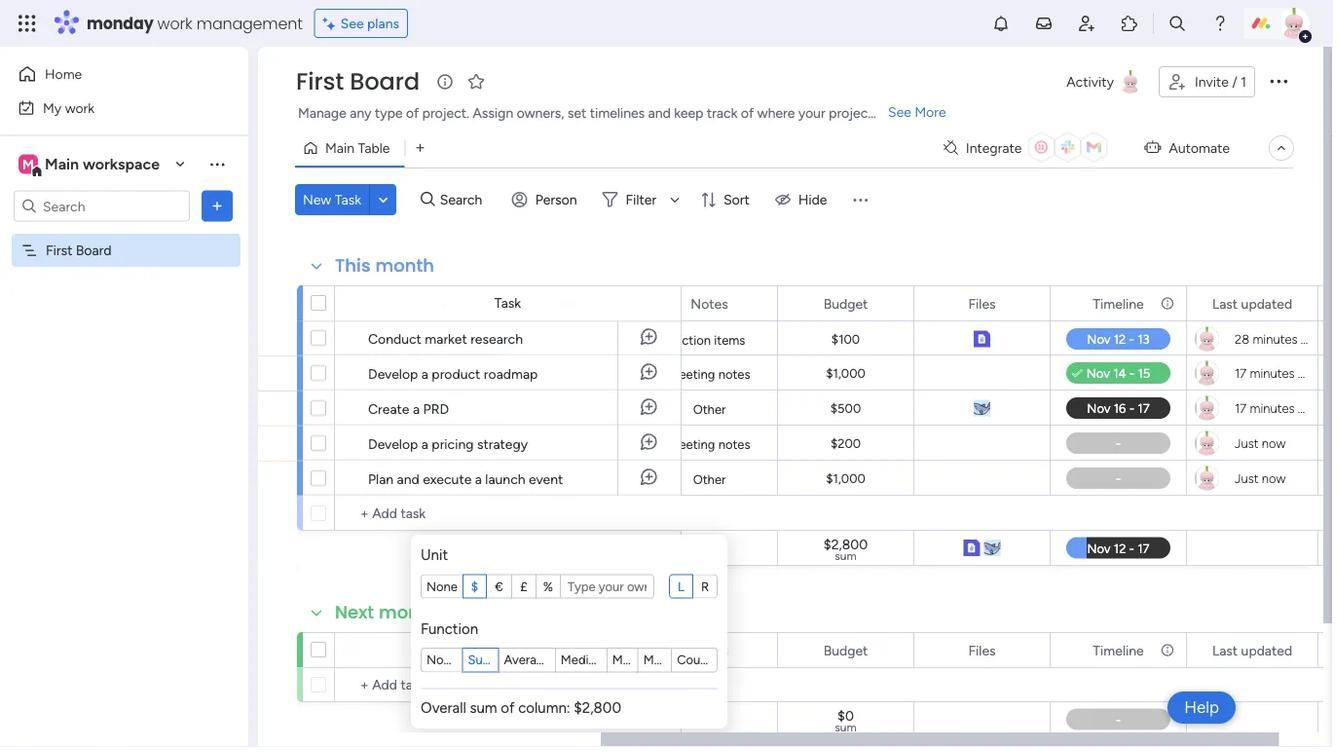 Task type: locate. For each thing, give the bounding box(es) containing it.
0 vertical spatial meeting
[[669, 366, 715, 382]]

1 vertical spatial files
[[969, 642, 996, 658]]

a for prd
[[413, 400, 420, 417]]

1 none from the top
[[427, 579, 458, 594]]

3 nov from the top
[[420, 398, 443, 413]]

notes
[[719, 366, 750, 382], [719, 436, 750, 452]]

search everything image
[[1168, 14, 1187, 33]]

task
[[335, 191, 361, 208], [495, 295, 521, 311], [495, 641, 521, 658]]

2 now from the top
[[1262, 470, 1286, 486]]

see
[[341, 15, 364, 32], [888, 104, 912, 120]]

see left more
[[888, 104, 912, 120]]

2 vertical spatial task
[[495, 641, 521, 658]]

0 vertical spatial now
[[1262, 435, 1286, 451]]

5 nov from the top
[[420, 468, 443, 484]]

1 vertical spatial notes
[[691, 642, 728, 658]]

monday work management
[[87, 12, 303, 34]]

low
[[560, 470, 586, 487]]

prd
[[423, 400, 449, 417]]

execute
[[423, 470, 472, 487]]

2 last from the top
[[1213, 642, 1238, 658]]

budget up $0 in the bottom right of the page
[[824, 642, 868, 658]]

2 horizontal spatial of
[[741, 105, 754, 121]]

none
[[427, 579, 458, 594], [427, 652, 458, 668]]

0 vertical spatial on
[[317, 331, 332, 347]]

0 horizontal spatial see
[[341, 15, 364, 32]]

0 vertical spatial updated
[[1241, 295, 1293, 312]]

1 vertical spatial first board
[[46, 242, 112, 259]]

first board
[[296, 65, 420, 98], [46, 242, 112, 259]]

task up research
[[495, 295, 521, 311]]

1 vertical spatial board
[[76, 242, 112, 259]]

a
[[422, 365, 428, 382], [413, 400, 420, 417], [422, 435, 428, 452], [475, 470, 482, 487]]

priority for 2nd priority field from the bottom of the page
[[551, 295, 595, 312]]

1 horizontal spatial first board
[[296, 65, 420, 98]]

$1,000 down $200
[[826, 471, 866, 487]]

1 vertical spatial it
[[336, 435, 344, 451]]

work for monday
[[157, 12, 192, 34]]

see inside button
[[341, 15, 364, 32]]

1 vertical spatial notes field
[[686, 639, 733, 661]]

date up 12
[[437, 295, 464, 312]]

0 vertical spatial other
[[693, 401, 726, 417]]

notes for 1st "notes" field from the bottom
[[691, 642, 728, 658]]

1 files from the top
[[969, 295, 996, 312]]

0 horizontal spatial options image
[[207, 196, 227, 216]]

1 vertical spatial working
[[263, 435, 313, 451]]

1 develop from the top
[[368, 365, 418, 382]]

1 notes field from the top
[[686, 293, 733, 314]]

options image
[[207, 196, 227, 216], [1323, 636, 1333, 665]]

unit
[[421, 546, 448, 564]]

stuck
[[286, 400, 321, 416]]

0 vertical spatial task
[[335, 191, 361, 208]]

0 vertical spatial minutes
[[1253, 331, 1298, 347]]

none for sum
[[427, 652, 458, 668]]

budget up $100
[[824, 295, 868, 312]]

0 vertical spatial notes
[[719, 366, 750, 382]]

1 vertical spatial priority
[[551, 642, 595, 658]]

work inside button
[[65, 99, 95, 116]]

2 priority from the top
[[551, 642, 595, 658]]

month
[[375, 253, 435, 278], [379, 600, 438, 625]]

just for $200
[[1235, 435, 1259, 451]]

0 vertical spatial see
[[341, 15, 364, 32]]

0 vertical spatial $2,800
[[824, 536, 868, 552]]

budget field up $0 in the bottom right of the page
[[819, 639, 873, 661]]

2 budget from the top
[[824, 642, 868, 658]]

2 due date field from the top
[[404, 639, 469, 661]]

Budget field
[[819, 293, 873, 314], [819, 639, 873, 661]]

status for first status field from the top
[[284, 295, 324, 312]]

1 vertical spatial on
[[317, 435, 332, 451]]

sort
[[724, 191, 750, 208]]

task right new
[[335, 191, 361, 208]]

2 on from the top
[[317, 435, 332, 451]]

1 vertical spatial status
[[284, 642, 324, 658]]

0 vertical spatial status
[[284, 295, 324, 312]]

date down function
[[437, 642, 464, 658]]

develop down conduct at the top of page
[[368, 365, 418, 382]]

1 vertical spatial budget field
[[819, 639, 873, 661]]

0 vertical spatial 17
[[1235, 365, 1247, 381]]

add view image
[[416, 141, 424, 155]]

4 nov from the top
[[420, 433, 444, 449]]

1 horizontal spatial see
[[888, 104, 912, 120]]

manage any type of project. assign owners, set timelines and keep track of where your project stands.
[[298, 105, 920, 121]]

0 vertical spatial status field
[[279, 293, 329, 314]]

2 just from the top
[[1235, 470, 1259, 486]]

month inside field
[[375, 253, 435, 278]]

1 last from the top
[[1213, 295, 1238, 312]]

where
[[757, 105, 795, 121]]

develop down create
[[368, 435, 418, 452]]

0 vertical spatial develop
[[368, 365, 418, 382]]

1 vertical spatial see
[[888, 104, 912, 120]]

last
[[1213, 295, 1238, 312], [1213, 642, 1238, 658]]

last updated up help
[[1213, 642, 1293, 658]]

2 nov from the top
[[420, 363, 444, 378]]

first board down search in workspace field at the left top
[[46, 242, 112, 259]]

17 minutes ago
[[1235, 365, 1319, 381], [1235, 400, 1319, 416]]

main left table
[[325, 140, 355, 156]]

+ Add task text field
[[345, 502, 672, 525]]

1 meeting notes from the top
[[669, 366, 750, 382]]

invite members image
[[1077, 14, 1097, 33]]

0 vertical spatial priority
[[551, 295, 595, 312]]

1 horizontal spatial $2,800
[[824, 536, 868, 552]]

0 vertical spatial ago
[[1301, 331, 1322, 347]]

3 working from the top
[[263, 470, 313, 487]]

monday
[[87, 12, 153, 34]]

meeting for nov 15
[[669, 436, 715, 452]]

This month field
[[330, 253, 439, 279]]

1 priority from the top
[[551, 295, 595, 312]]

0 vertical spatial last updated field
[[1208, 293, 1297, 314]]

column information image
[[343, 296, 358, 311], [478, 296, 494, 311], [1160, 296, 1176, 311], [478, 642, 494, 658], [1160, 642, 1176, 658]]

nov 15
[[420, 433, 459, 449]]

2 meeting notes from the top
[[669, 436, 750, 452]]

budget
[[824, 295, 868, 312], [824, 642, 868, 658]]

see plans button
[[314, 9, 408, 38]]

board
[[350, 65, 420, 98], [76, 242, 112, 259]]

1 notes from the top
[[719, 366, 750, 382]]

0 vertical spatial just
[[1235, 435, 1259, 451]]

last up help
[[1213, 642, 1238, 658]]

2 vertical spatial working
[[263, 470, 313, 487]]

1 vertical spatial timeline
[[1093, 642, 1144, 658]]

median
[[561, 652, 602, 668]]

2 meeting from the top
[[669, 436, 715, 452]]

1 budget from the top
[[824, 295, 868, 312]]

first down search in workspace field at the left top
[[46, 242, 72, 259]]

task inside the 'new task' button
[[335, 191, 361, 208]]

1 vertical spatial files field
[[964, 639, 1001, 661]]

v2 overdue deadline image
[[376, 330, 392, 348]]

0 vertical spatial timeline field
[[1088, 293, 1149, 314]]

Status field
[[279, 293, 329, 314], [279, 639, 329, 661]]

a left prd
[[413, 400, 420, 417]]

last updated up 28
[[1213, 295, 1293, 312]]

2 vertical spatial it
[[336, 470, 344, 487]]

1 due from the top
[[409, 295, 434, 312]]

first board list box
[[0, 230, 248, 530]]

$1,000 down $100
[[826, 366, 866, 381]]

develop for develop a product roadmap
[[368, 365, 418, 382]]

Last updated field
[[1208, 293, 1297, 314], [1208, 639, 1297, 661]]

0 vertical spatial $1,000
[[826, 366, 866, 381]]

1 just now from the top
[[1235, 435, 1286, 451]]

new task
[[303, 191, 361, 208]]

1 horizontal spatial main
[[325, 140, 355, 156]]

action items
[[674, 332, 745, 348]]

status for second status field from the top
[[284, 642, 324, 658]]

0 horizontal spatial options image
[[1267, 69, 1291, 92]]

notes right 'max'
[[691, 642, 728, 658]]

3 working on it from the top
[[263, 470, 344, 487]]

on up done
[[317, 331, 332, 347]]

1 vertical spatial date
[[437, 642, 464, 658]]

1 last updated from the top
[[1213, 295, 1293, 312]]

due for 2nd due date field from the top
[[409, 642, 434, 658]]

a left pricing
[[422, 435, 428, 452]]

project.
[[422, 105, 469, 121]]

table
[[358, 140, 390, 156]]

a left 13
[[422, 365, 428, 382]]

updated
[[1241, 295, 1293, 312], [1241, 642, 1293, 658]]

1 vertical spatial other
[[693, 471, 726, 487]]

$1,000
[[826, 366, 866, 381], [826, 471, 866, 487]]

first inside 'first board' list box
[[46, 242, 72, 259]]

2 updated from the top
[[1241, 642, 1293, 658]]

0 vertical spatial files
[[969, 295, 996, 312]]

1 vertical spatial and
[[397, 470, 420, 487]]

month for next month
[[379, 600, 438, 625]]

0 vertical spatial working on it
[[263, 331, 344, 347]]

1 vertical spatial $1,000
[[826, 471, 866, 487]]

0 horizontal spatial first board
[[46, 242, 112, 259]]

menu image
[[851, 190, 870, 209]]

0 vertical spatial budget field
[[819, 293, 873, 314]]

none for $
[[427, 579, 458, 594]]

1 vertical spatial just now
[[1235, 470, 1286, 486]]

Files field
[[964, 293, 1001, 314], [964, 639, 1001, 661]]

2 notes from the top
[[691, 642, 728, 658]]

2 status from the top
[[284, 642, 324, 658]]

Type your own field
[[566, 578, 649, 595]]

board up type
[[350, 65, 420, 98]]

1 vertical spatial first
[[46, 242, 72, 259]]

0 vertical spatial sum
[[835, 549, 857, 563]]

0 horizontal spatial main
[[45, 155, 79, 173]]

timeline field for budget
[[1088, 293, 1149, 314]]

work right my
[[65, 99, 95, 116]]

0 horizontal spatial board
[[76, 242, 112, 259]]

1 vertical spatial sum
[[470, 699, 497, 716]]

1 horizontal spatial first
[[296, 65, 344, 98]]

dapulse checkmark sign image
[[1072, 362, 1083, 386]]

nov left 18
[[420, 468, 443, 484]]

0 vertical spatial due
[[409, 295, 434, 312]]

0 vertical spatial last
[[1213, 295, 1238, 312]]

1 meeting from the top
[[669, 366, 715, 382]]

option
[[0, 233, 248, 237]]

set
[[568, 105, 587, 121]]

just now
[[1235, 435, 1286, 451], [1235, 470, 1286, 486]]

a right 18
[[475, 470, 482, 487]]

on
[[317, 331, 332, 347], [317, 435, 332, 451], [317, 470, 332, 487]]

1 horizontal spatial work
[[157, 12, 192, 34]]

1 vertical spatial notes
[[719, 436, 750, 452]]

1 timeline from the top
[[1093, 295, 1144, 312]]

work right monday in the top of the page
[[157, 12, 192, 34]]

meeting
[[669, 366, 715, 382], [669, 436, 715, 452]]

1 status from the top
[[284, 295, 324, 312]]

meeting for 17 minutes ago
[[669, 366, 715, 382]]

due date up nov 12
[[409, 295, 464, 312]]

2 none from the top
[[427, 652, 458, 668]]

nov 18
[[420, 468, 460, 484]]

nov left 13
[[420, 363, 444, 378]]

1 vertical spatial minutes
[[1250, 365, 1295, 381]]

main inside main table button
[[325, 140, 355, 156]]

sum for $2,800
[[835, 549, 857, 563]]

notes field up action items
[[686, 293, 733, 314]]

on left plan
[[317, 470, 332, 487]]

notes field right 'max'
[[686, 639, 733, 661]]

select product image
[[18, 14, 37, 33]]

Next month field
[[330, 600, 443, 625]]

1 due date from the top
[[409, 295, 464, 312]]

2 timeline from the top
[[1093, 642, 1144, 658]]

see for see plans
[[341, 15, 364, 32]]

1 vertical spatial last updated
[[1213, 642, 1293, 658]]

2 vertical spatial on
[[317, 470, 332, 487]]

1 date from the top
[[437, 295, 464, 312]]

new
[[303, 191, 331, 208]]

and right plan
[[397, 470, 420, 487]]

none down function
[[427, 652, 458, 668]]

2 notes field from the top
[[686, 639, 733, 661]]

last updated field up 28
[[1208, 293, 1297, 314]]

main for main table
[[325, 140, 355, 156]]

on down 'stuck'
[[317, 435, 332, 451]]

2 date from the top
[[437, 642, 464, 658]]

ago
[[1301, 331, 1322, 347], [1298, 365, 1319, 381], [1298, 400, 1319, 416]]

1 vertical spatial status field
[[279, 639, 329, 661]]

angle down image
[[379, 192, 388, 207]]

overall sum of column: $2,800
[[421, 699, 621, 716]]

0 vertical spatial meeting notes
[[669, 366, 750, 382]]

2 vertical spatial sum
[[835, 720, 857, 734]]

notes up action items
[[691, 295, 728, 312]]

due down function
[[409, 642, 434, 658]]

budget field up $100
[[819, 293, 873, 314]]

nov 12
[[420, 329, 459, 344]]

nov left 14
[[420, 398, 443, 413]]

last up 28
[[1213, 295, 1238, 312]]

timeline for budget
[[1093, 295, 1144, 312]]

type
[[375, 105, 403, 121]]

1 vertical spatial budget
[[824, 642, 868, 658]]

project
[[829, 105, 873, 121]]

0 vertical spatial 17 minutes ago
[[1235, 365, 1319, 381]]

timeline
[[1093, 295, 1144, 312], [1093, 642, 1144, 658]]

0 vertical spatial last updated
[[1213, 295, 1293, 312]]

2 timeline field from the top
[[1088, 639, 1149, 661]]

options image
[[1267, 69, 1291, 92], [1323, 289, 1333, 318]]

of right "track"
[[741, 105, 754, 121]]

1 horizontal spatial options image
[[1323, 289, 1333, 318]]

1 just from the top
[[1235, 435, 1259, 451]]

notes for nov 15
[[719, 436, 750, 452]]

apps image
[[1120, 14, 1140, 33]]

hide button
[[767, 184, 839, 215]]

due date field up nov 12
[[404, 293, 469, 314]]

nov left 15
[[420, 433, 444, 449]]

2 vertical spatial working on it
[[263, 470, 344, 487]]

$100
[[832, 332, 860, 347]]

main right workspace icon
[[45, 155, 79, 173]]

First Board field
[[291, 65, 425, 98]]

status
[[284, 295, 324, 312], [284, 642, 324, 658]]

nov
[[420, 329, 444, 344], [420, 363, 444, 378], [420, 398, 443, 413], [420, 433, 444, 449], [420, 468, 443, 484]]

2 17 minutes ago from the top
[[1235, 400, 1319, 416]]

1 vertical spatial due
[[409, 642, 434, 658]]

first up manage
[[296, 65, 344, 98]]

Due date field
[[404, 293, 469, 314], [404, 639, 469, 661]]

last updated field up help
[[1208, 639, 1297, 661]]

v2 done deadline image
[[376, 364, 392, 382]]

1 horizontal spatial board
[[350, 65, 420, 98]]

2 develop from the top
[[368, 435, 418, 452]]

due up nov 12
[[409, 295, 434, 312]]

board down search in workspace field at the left top
[[76, 242, 112, 259]]

1 timeline field from the top
[[1088, 293, 1149, 314]]

0 vertical spatial due date
[[409, 295, 464, 312]]

1 now from the top
[[1262, 435, 1286, 451]]

of right type
[[406, 105, 419, 121]]

Notes field
[[686, 293, 733, 314], [686, 639, 733, 661]]

0 vertical spatial just now
[[1235, 435, 1286, 451]]

working
[[263, 331, 313, 347], [263, 435, 313, 451], [263, 470, 313, 487]]

1 vertical spatial meeting
[[669, 436, 715, 452]]

notes for 17 minutes ago
[[719, 366, 750, 382]]

home
[[45, 66, 82, 82]]

month right next
[[379, 600, 438, 625]]

automate
[[1169, 140, 1230, 156]]

13
[[447, 363, 459, 378]]

0 vertical spatial board
[[350, 65, 420, 98]]

2 due from the top
[[409, 642, 434, 658]]

2 working from the top
[[263, 435, 313, 451]]

none down unit
[[427, 579, 458, 594]]

sum inside the $2,800 sum
[[835, 549, 857, 563]]

2 just now from the top
[[1235, 470, 1286, 486]]

task right sum
[[495, 641, 521, 658]]

of left column:
[[501, 699, 515, 716]]

market
[[425, 330, 467, 347]]

see left plans
[[341, 15, 364, 32]]

2 17 from the top
[[1235, 400, 1247, 416]]

inbox image
[[1034, 14, 1054, 33]]

1 vertical spatial develop
[[368, 435, 418, 452]]

event
[[529, 470, 563, 487]]

sum for overall
[[470, 699, 497, 716]]

conduct
[[368, 330, 422, 347]]

1 updated from the top
[[1241, 295, 1293, 312]]

nov left 12
[[420, 329, 444, 344]]

last for first last updated field from the bottom
[[1213, 642, 1238, 658]]

help
[[1185, 697, 1219, 717]]

1 horizontal spatial of
[[501, 699, 515, 716]]

a for product
[[422, 365, 428, 382]]

0 vertical spatial files field
[[964, 293, 1001, 314]]

just for other
[[1235, 470, 1259, 486]]

month inside field
[[379, 600, 438, 625]]

sum
[[835, 549, 857, 563], [470, 699, 497, 716], [835, 720, 857, 734]]

0 vertical spatial it
[[336, 331, 344, 347]]

owners,
[[517, 105, 564, 121]]

month right the this
[[375, 253, 435, 278]]

0 vertical spatial notes field
[[686, 293, 733, 314]]

plans
[[367, 15, 399, 32]]

2 notes from the top
[[719, 436, 750, 452]]

help image
[[1211, 14, 1230, 33]]

1 notes from the top
[[691, 295, 728, 312]]

date
[[437, 295, 464, 312], [437, 642, 464, 658]]

0 horizontal spatial $2,800
[[574, 699, 621, 716]]

meeting notes
[[669, 366, 750, 382], [669, 436, 750, 452]]

show board description image
[[433, 72, 457, 92]]

3 on from the top
[[317, 470, 332, 487]]

first
[[296, 65, 344, 98], [46, 242, 72, 259]]

0 horizontal spatial work
[[65, 99, 95, 116]]

2 due date from the top
[[409, 642, 464, 658]]

Search in workspace field
[[41, 195, 163, 217]]

due date down function
[[409, 642, 464, 658]]

Priority field
[[547, 293, 600, 314], [547, 639, 600, 661]]

create a prd
[[368, 400, 449, 417]]

main inside workspace selection element
[[45, 155, 79, 173]]

0 vertical spatial budget
[[824, 295, 868, 312]]

1 horizontal spatial options image
[[1323, 636, 1333, 665]]

average
[[504, 652, 551, 668]]

no file image
[[973, 467, 990, 490]]

/
[[1232, 74, 1238, 90]]

1 vertical spatial ago
[[1298, 365, 1319, 381]]

0 vertical spatial due date field
[[404, 293, 469, 314]]

3 it from the top
[[336, 470, 344, 487]]

and left keep
[[648, 105, 671, 121]]

0 vertical spatial date
[[437, 295, 464, 312]]

sum for $0
[[835, 720, 857, 734]]

Timeline field
[[1088, 293, 1149, 314], [1088, 639, 1149, 661]]

first board up any
[[296, 65, 420, 98]]

1 status field from the top
[[279, 293, 329, 314]]

due date field down function
[[404, 639, 469, 661]]

person button
[[504, 184, 589, 215]]

nov for nov 15
[[420, 433, 444, 449]]

1 nov from the top
[[420, 329, 444, 344]]

invite / 1
[[1195, 74, 1247, 90]]



Task type: vqa. For each thing, say whether or not it's contained in the screenshot.
See plans icon
no



Task type: describe. For each thing, give the bounding box(es) containing it.
strategy
[[477, 435, 528, 452]]

main table
[[325, 140, 390, 156]]

function
[[421, 620, 478, 637]]

priority for second priority field from the top of the page
[[551, 642, 595, 658]]

count
[[677, 652, 713, 668]]

this month
[[335, 253, 435, 278]]

research
[[471, 330, 523, 347]]

next
[[335, 600, 374, 625]]

2 vertical spatial minutes
[[1250, 400, 1295, 416]]

€
[[495, 578, 503, 594]]

integrate
[[966, 140, 1022, 156]]

activity button
[[1059, 66, 1151, 97]]

meeting notes for nov 15
[[669, 436, 750, 452]]

see plans
[[341, 15, 399, 32]]

see more link
[[886, 102, 948, 122]]

1 $1,000 from the top
[[826, 366, 866, 381]]

develop for develop a pricing strategy
[[368, 435, 418, 452]]

timeline for last updated
[[1093, 642, 1144, 658]]

1 on from the top
[[317, 331, 332, 347]]

1 working on it from the top
[[263, 331, 344, 347]]

add to favorites image
[[467, 72, 486, 91]]

date for 2nd due date field from the bottom
[[437, 295, 464, 312]]

max
[[644, 652, 667, 668]]

0 horizontal spatial and
[[397, 470, 420, 487]]

0 horizontal spatial of
[[406, 105, 419, 121]]

1 vertical spatial task
[[495, 295, 521, 311]]

first board inside list box
[[46, 242, 112, 259]]

2 other from the top
[[693, 471, 726, 487]]

1 budget field from the top
[[819, 293, 873, 314]]

min
[[612, 652, 633, 668]]

notifications image
[[992, 14, 1011, 33]]

your
[[799, 105, 826, 121]]

workspace image
[[19, 153, 38, 175]]

due date for 2nd due date field from the bottom
[[409, 295, 464, 312]]

nov 14
[[420, 398, 460, 413]]

invite
[[1195, 74, 1229, 90]]

develop a pricing strategy
[[368, 435, 528, 452]]

1 horizontal spatial and
[[648, 105, 671, 121]]

2 vertical spatial ago
[[1298, 400, 1319, 416]]

15
[[447, 433, 459, 449]]

help button
[[1168, 692, 1236, 724]]

r
[[701, 578, 709, 594]]

a for pricing
[[422, 435, 428, 452]]

1 priority field from the top
[[547, 293, 600, 314]]

v2 search image
[[421, 189, 435, 211]]

workspace
[[83, 155, 160, 173]]

12
[[447, 329, 459, 344]]

collapse board header image
[[1274, 140, 1290, 156]]

done
[[287, 365, 320, 381]]

1 last updated field from the top
[[1208, 293, 1297, 314]]

main table button
[[295, 132, 405, 164]]

timelines
[[590, 105, 645, 121]]

hide
[[798, 191, 827, 208]]

person
[[535, 191, 577, 208]]

filter button
[[595, 184, 687, 215]]

0 vertical spatial options image
[[207, 196, 227, 216]]

28 minutes ago
[[1235, 331, 1322, 347]]

due date for 2nd due date field from the top
[[409, 642, 464, 658]]

nov for nov 14
[[420, 398, 443, 413]]

next month
[[335, 600, 438, 625]]

my
[[43, 99, 62, 116]]

management
[[196, 12, 303, 34]]

1 other from the top
[[693, 401, 726, 417]]

roadmap
[[484, 365, 538, 382]]

1 vertical spatial options image
[[1323, 289, 1333, 318]]

28
[[1235, 331, 1250, 347]]

1 files field from the top
[[964, 293, 1001, 314]]

2 $1,000 from the top
[[826, 471, 866, 487]]

$500
[[831, 401, 861, 416]]

budget for 2nd budget field from the bottom of the page
[[824, 295, 868, 312]]

nov for nov 12
[[420, 329, 444, 344]]

2 files from the top
[[969, 642, 996, 658]]

manage
[[298, 105, 347, 121]]

nov for nov 18
[[420, 468, 443, 484]]

plan
[[368, 470, 394, 487]]

develop a product roadmap
[[368, 365, 538, 382]]

arrow down image
[[663, 188, 687, 211]]

plan and execute a launch event
[[368, 470, 563, 487]]

workspace options image
[[207, 154, 227, 174]]

assign
[[473, 105, 513, 121]]

stands.
[[877, 105, 920, 121]]

$0 sum
[[835, 707, 857, 734]]

0 vertical spatial options image
[[1267, 69, 1291, 92]]

just now for other
[[1235, 470, 1286, 486]]

track
[[707, 105, 738, 121]]

2 last updated field from the top
[[1208, 639, 1297, 661]]

1 17 minutes ago from the top
[[1235, 365, 1319, 381]]

date for 2nd due date field from the top
[[437, 642, 464, 658]]

pricing
[[432, 435, 474, 452]]

last for second last updated field from the bottom
[[1213, 295, 1238, 312]]

month for this month
[[375, 253, 435, 278]]

1 17 from the top
[[1235, 365, 1247, 381]]

Search field
[[435, 186, 494, 213]]

2 working on it from the top
[[263, 435, 344, 451]]

just now for $200
[[1235, 435, 1286, 451]]

2 priority field from the top
[[547, 639, 600, 661]]

0 vertical spatial first board
[[296, 65, 420, 98]]

0 vertical spatial first
[[296, 65, 344, 98]]

product
[[432, 365, 481, 382]]

$
[[471, 578, 478, 594]]

timeline field for last updated
[[1088, 639, 1149, 661]]

this
[[335, 253, 371, 278]]

1 vertical spatial options image
[[1323, 636, 1333, 665]]

notes for first "notes" field from the top of the page
[[691, 295, 728, 312]]

create
[[368, 400, 410, 417]]

sort button
[[693, 184, 761, 215]]

items
[[714, 332, 745, 348]]

budget for 1st budget field from the bottom of the page
[[824, 642, 868, 658]]

overall
[[421, 699, 466, 716]]

sum
[[468, 652, 494, 668]]

2 budget field from the top
[[819, 639, 873, 661]]

l
[[678, 578, 685, 594]]

nov 13
[[420, 363, 459, 378]]

1 due date field from the top
[[404, 293, 469, 314]]

main workspace
[[45, 155, 160, 173]]

any
[[350, 105, 372, 121]]

1
[[1241, 74, 1247, 90]]

2 last updated from the top
[[1213, 642, 1293, 658]]

$0
[[838, 707, 854, 724]]

$2,800 sum
[[824, 536, 868, 563]]

ruby anderson image
[[1279, 8, 1310, 39]]

workspace selection element
[[19, 152, 163, 178]]

main for main workspace
[[45, 155, 79, 173]]

new task button
[[295, 184, 369, 215]]

2 files field from the top
[[964, 639, 1001, 661]]

due for 2nd due date field from the bottom
[[409, 295, 434, 312]]

dapulse integrations image
[[944, 141, 958, 155]]

now for $200
[[1262, 435, 1286, 451]]

see for see more
[[888, 104, 912, 120]]

2 status field from the top
[[279, 639, 329, 661]]

1 it from the top
[[336, 331, 344, 347]]

conduct market research
[[368, 330, 523, 347]]

1 vertical spatial $2,800
[[574, 699, 621, 716]]

now for other
[[1262, 470, 1286, 486]]

board inside list box
[[76, 242, 112, 259]]

18
[[447, 468, 460, 484]]

filter
[[626, 191, 657, 208]]

activity
[[1067, 74, 1114, 90]]

keep
[[674, 105, 704, 121]]

column:
[[518, 699, 570, 716]]

my work
[[43, 99, 95, 116]]

autopilot image
[[1145, 135, 1161, 159]]

invite / 1 button
[[1159, 66, 1255, 97]]

2 it from the top
[[336, 435, 344, 451]]

1 working from the top
[[263, 331, 313, 347]]

action
[[674, 332, 711, 348]]

my work button
[[12, 92, 209, 123]]

m
[[22, 156, 34, 172]]

nov for nov 13
[[420, 363, 444, 378]]

meeting notes for 17 minutes ago
[[669, 366, 750, 382]]

work for my
[[65, 99, 95, 116]]



